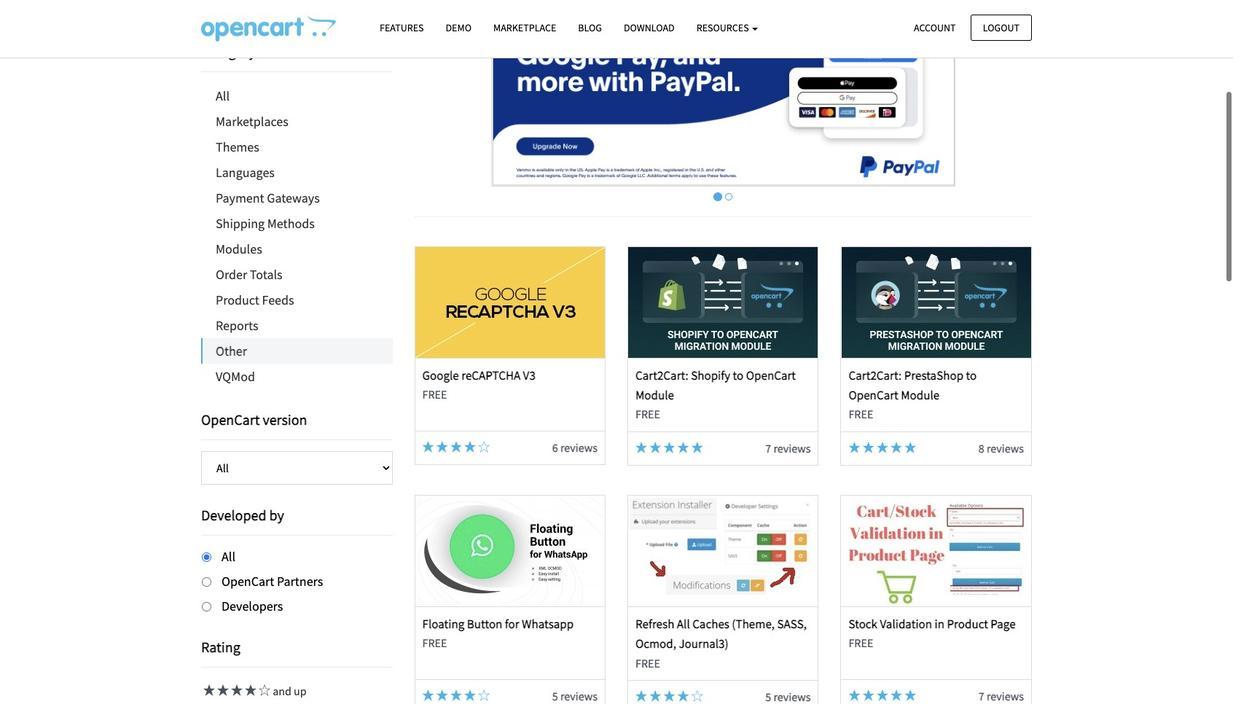 Task type: vqa. For each thing, say whether or not it's contained in the screenshot.


Task type: describe. For each thing, give the bounding box(es) containing it.
module for shopify
[[636, 387, 675, 403]]

6 reviews
[[553, 440, 598, 455]]

shipping methods link
[[201, 211, 393, 236]]

refresh all caches (theme, sass, ocmod, journal3) image
[[629, 496, 818, 607]]

logout
[[984, 21, 1020, 34]]

download link
[[613, 15, 686, 41]]

marketplaces link
[[201, 109, 393, 134]]

caches
[[693, 616, 730, 632]]

8 reviews
[[979, 441, 1025, 456]]

product feeds
[[216, 292, 294, 308]]

download
[[624, 21, 675, 34]]

1 vertical spatial all
[[222, 548, 236, 565]]

stock validation in product page free
[[849, 616, 1016, 651]]

(theme,
[[732, 616, 775, 632]]

free inside cart2cart: prestashop to opencart module free
[[849, 407, 874, 422]]

account link
[[902, 14, 969, 41]]

refresh
[[636, 616, 675, 632]]

cart2cart: for cart2cart: shopify to opencart module
[[636, 367, 689, 383]]

page
[[991, 616, 1016, 632]]

reviews for floating button for whatsapp
[[561, 689, 598, 704]]

free inside 'refresh all caches (theme, sass, ocmod, journal3) free'
[[636, 656, 661, 671]]

google
[[423, 367, 459, 383]]

themes
[[216, 139, 259, 155]]

payment
[[216, 190, 265, 206]]

journal3)
[[679, 636, 729, 652]]

opencart partners
[[222, 573, 323, 590]]

resources link
[[686, 15, 770, 41]]

logout link
[[971, 14, 1033, 41]]

7 reviews for stock validation in product page
[[979, 689, 1025, 704]]

floating button for whatsapp image
[[415, 496, 605, 607]]

opencart inside cart2cart: prestashop to opencart module free
[[849, 387, 899, 403]]

order
[[216, 266, 247, 283]]

paypal payment gateway image
[[491, 4, 956, 186]]

modules link
[[201, 236, 393, 262]]

sass,
[[778, 616, 807, 632]]

marketplaces
[[216, 113, 289, 130]]

marketplace
[[494, 21, 557, 34]]

stock
[[849, 616, 878, 632]]

partners
[[277, 573, 323, 590]]

7 reviews for cart2cart: shopify to opencart module
[[766, 441, 811, 456]]

star light o image for refresh all caches (theme, sass, ocmod, journal3)
[[692, 691, 704, 702]]

blog link
[[568, 15, 613, 41]]

cart2cart: prestashop to opencart module link
[[849, 367, 977, 403]]

reports
[[216, 317, 258, 334]]

free inside 'floating button for whatsapp free'
[[423, 636, 447, 651]]

shopify
[[691, 367, 731, 383]]

reports link
[[201, 313, 393, 338]]

product inside the stock validation in product page free
[[948, 616, 989, 632]]

7 for cart2cart: shopify to opencart module
[[766, 441, 772, 456]]

and
[[273, 684, 292, 699]]

for
[[505, 616, 520, 632]]

gateways
[[267, 190, 320, 206]]

free inside google recaptcha v3 free
[[423, 387, 447, 402]]

opencart version
[[201, 411, 307, 429]]

features
[[380, 21, 424, 34]]

reviews for google recaptcha v3
[[561, 440, 598, 455]]

developers
[[222, 598, 283, 614]]

cart2cart: shopify to opencart module free
[[636, 367, 796, 422]]

blog
[[579, 21, 602, 34]]

star light o image for floating button for whatsapp
[[479, 690, 490, 702]]

reviews for cart2cart: prestashop to opencart module
[[987, 441, 1025, 456]]

payment gateways link
[[201, 185, 393, 211]]

languages link
[[201, 160, 393, 185]]

star light image inside 'and up' link
[[201, 685, 215, 697]]

all link
[[201, 83, 393, 109]]

prestashop
[[905, 367, 964, 383]]

features link
[[369, 15, 435, 41]]

vqmod
[[216, 368, 255, 385]]

developed
[[201, 506, 267, 524]]

up
[[294, 684, 307, 699]]

opencart - marketplace image
[[201, 15, 336, 42]]

other link
[[203, 338, 393, 364]]

free inside 'cart2cart: shopify to opencart module free'
[[636, 407, 661, 422]]



Task type: locate. For each thing, give the bounding box(es) containing it.
7 for stock validation in product page
[[979, 689, 985, 704]]

module
[[636, 387, 675, 403], [902, 387, 940, 403]]

in
[[935, 616, 945, 632]]

cart2cart: left shopify
[[636, 367, 689, 383]]

demo
[[446, 21, 472, 34]]

demo link
[[435, 15, 483, 41]]

7 reviews
[[766, 441, 811, 456], [979, 689, 1025, 704]]

1 module from the left
[[636, 387, 675, 403]]

product
[[216, 292, 260, 308], [948, 616, 989, 632]]

stock validation in product page link
[[849, 616, 1016, 632]]

validation
[[881, 616, 933, 632]]

1 vertical spatial 7
[[979, 689, 985, 704]]

1 vertical spatial product
[[948, 616, 989, 632]]

opencart
[[747, 367, 796, 383], [849, 387, 899, 403], [201, 411, 260, 429], [222, 573, 275, 590]]

order totals link
[[201, 262, 393, 287]]

0 horizontal spatial 7
[[766, 441, 772, 456]]

None radio
[[202, 553, 211, 562], [202, 577, 211, 587], [202, 553, 211, 562], [202, 577, 211, 587]]

7
[[766, 441, 772, 456], [979, 689, 985, 704]]

developed by
[[201, 506, 284, 524]]

by
[[270, 506, 284, 524]]

star light o image left and
[[257, 685, 271, 697]]

2 cart2cart: from the left
[[849, 367, 902, 383]]

5 reviews
[[553, 689, 598, 704]]

0 horizontal spatial star light o image
[[257, 685, 271, 697]]

rating
[[201, 638, 241, 657]]

free
[[423, 387, 447, 402], [636, 407, 661, 422], [849, 407, 874, 422], [423, 636, 447, 651], [849, 636, 874, 651], [636, 656, 661, 671]]

product right in
[[948, 616, 989, 632]]

google recaptcha v3 link
[[423, 367, 536, 383]]

1 horizontal spatial product
[[948, 616, 989, 632]]

0 horizontal spatial 7 reviews
[[766, 441, 811, 456]]

2 horizontal spatial star light o image
[[692, 691, 704, 702]]

to right prestashop
[[967, 367, 977, 383]]

1 horizontal spatial module
[[902, 387, 940, 403]]

free inside the stock validation in product page free
[[849, 636, 874, 651]]

module for prestashop
[[902, 387, 940, 403]]

cart2cart: inside 'cart2cart: shopify to opencart module free'
[[636, 367, 689, 383]]

floating button for whatsapp link
[[423, 616, 574, 632]]

cart2cart: shopify to opencart module link
[[636, 367, 796, 403]]

to for shopify
[[733, 367, 744, 383]]

1 horizontal spatial 7 reviews
[[979, 689, 1025, 704]]

feeds
[[262, 292, 294, 308]]

ocmod,
[[636, 636, 677, 652]]

star light image
[[451, 441, 462, 453], [465, 441, 476, 453], [650, 442, 662, 453], [891, 442, 903, 453], [905, 442, 917, 453], [215, 685, 229, 697], [229, 685, 243, 697], [243, 685, 257, 697], [423, 690, 434, 702], [849, 690, 861, 702], [863, 690, 875, 702], [877, 690, 889, 702], [636, 691, 648, 702], [678, 691, 690, 702]]

to inside cart2cart: prestashop to opencart module free
[[967, 367, 977, 383]]

all inside 'refresh all caches (theme, sass, ocmod, journal3) free'
[[677, 616, 690, 632]]

modules
[[216, 241, 262, 257]]

1 vertical spatial 7 reviews
[[979, 689, 1025, 704]]

1 cart2cart: from the left
[[636, 367, 689, 383]]

1 horizontal spatial to
[[967, 367, 977, 383]]

all down developed
[[222, 548, 236, 565]]

0 vertical spatial 7 reviews
[[766, 441, 811, 456]]

0 horizontal spatial product
[[216, 292, 260, 308]]

1 to from the left
[[733, 367, 744, 383]]

and up
[[271, 684, 307, 699]]

0 horizontal spatial module
[[636, 387, 675, 403]]

to
[[733, 367, 744, 383], [967, 367, 977, 383]]

0 vertical spatial product
[[216, 292, 260, 308]]

0 horizontal spatial cart2cart:
[[636, 367, 689, 383]]

all up marketplaces
[[216, 88, 230, 104]]

0 vertical spatial all
[[216, 88, 230, 104]]

reviews for stock validation in product page
[[987, 689, 1025, 704]]

reviews for cart2cart: shopify to opencart module
[[774, 441, 811, 456]]

stock validation in product page image
[[842, 496, 1032, 607]]

reviews
[[561, 440, 598, 455], [774, 441, 811, 456], [987, 441, 1025, 456], [561, 689, 598, 704], [987, 689, 1025, 704]]

floating
[[423, 616, 465, 632]]

other
[[216, 343, 247, 360]]

2 vertical spatial all
[[677, 616, 690, 632]]

product up reports
[[216, 292, 260, 308]]

all left the caches
[[677, 616, 690, 632]]

cart2cart: prestashop to opencart module image
[[842, 247, 1032, 358]]

google recaptcha v3 image
[[415, 247, 605, 358]]

star light o image down 'floating button for whatsapp free'
[[479, 690, 490, 702]]

google recaptcha v3 free
[[423, 367, 536, 402]]

languages
[[216, 164, 275, 181]]

methods
[[267, 215, 315, 232]]

button
[[467, 616, 503, 632]]

2 module from the left
[[902, 387, 940, 403]]

star light o image
[[257, 685, 271, 697], [479, 690, 490, 702], [692, 691, 704, 702]]

v3
[[523, 367, 536, 383]]

to for prestashop
[[967, 367, 977, 383]]

vqmod link
[[201, 364, 393, 389]]

floating button for whatsapp free
[[423, 616, 574, 651]]

6
[[553, 440, 558, 455]]

cart2cart: left prestashop
[[849, 367, 902, 383]]

order totals
[[216, 266, 283, 283]]

refresh all caches (theme, sass, ocmod, journal3) free
[[636, 616, 807, 671]]

star light image
[[423, 441, 434, 453], [437, 441, 448, 453], [636, 442, 648, 453], [664, 442, 676, 453], [678, 442, 690, 453], [692, 442, 704, 453], [849, 442, 861, 453], [863, 442, 875, 453], [877, 442, 889, 453], [201, 685, 215, 697], [437, 690, 448, 702], [451, 690, 462, 702], [465, 690, 476, 702], [891, 690, 903, 702], [905, 690, 917, 702], [650, 691, 662, 702], [664, 691, 676, 702]]

themes link
[[201, 134, 393, 160]]

to inside 'cart2cart: shopify to opencart module free'
[[733, 367, 744, 383]]

5
[[553, 689, 558, 704]]

cart2cart: prestashop to opencart module free
[[849, 367, 977, 422]]

opencart inside 'cart2cart: shopify to opencart module free'
[[747, 367, 796, 383]]

refresh all caches (theme, sass, ocmod, journal3) link
[[636, 616, 807, 652]]

payment gateways
[[216, 190, 320, 206]]

0 horizontal spatial to
[[733, 367, 744, 383]]

module inside cart2cart: prestashop to opencart module free
[[902, 387, 940, 403]]

shipping methods
[[216, 215, 315, 232]]

all
[[216, 88, 230, 104], [222, 548, 236, 565], [677, 616, 690, 632]]

resources
[[697, 21, 751, 34]]

category
[[201, 42, 256, 61]]

cart2cart: inside cart2cart: prestashop to opencart module free
[[849, 367, 902, 383]]

None radio
[[202, 602, 211, 612]]

8
[[979, 441, 985, 456]]

cart2cart: shopify to opencart module image
[[629, 247, 818, 358]]

1 horizontal spatial cart2cart:
[[849, 367, 902, 383]]

module inside 'cart2cart: shopify to opencart module free'
[[636, 387, 675, 403]]

and up link
[[201, 684, 307, 699]]

recaptcha
[[462, 367, 521, 383]]

star light o image down 'journal3)'
[[692, 691, 704, 702]]

whatsapp
[[522, 616, 574, 632]]

cart2cart: for cart2cart: prestashop to opencart module
[[849, 367, 902, 383]]

1 horizontal spatial star light o image
[[479, 690, 490, 702]]

1 horizontal spatial 7
[[979, 689, 985, 704]]

star light o image
[[479, 441, 490, 453]]

product feeds link
[[201, 287, 393, 313]]

version
[[263, 411, 307, 429]]

shipping
[[216, 215, 265, 232]]

account
[[915, 21, 957, 34]]

0 vertical spatial 7
[[766, 441, 772, 456]]

totals
[[250, 266, 283, 283]]

2 to from the left
[[967, 367, 977, 383]]

to right shopify
[[733, 367, 744, 383]]

marketplace link
[[483, 15, 568, 41]]



